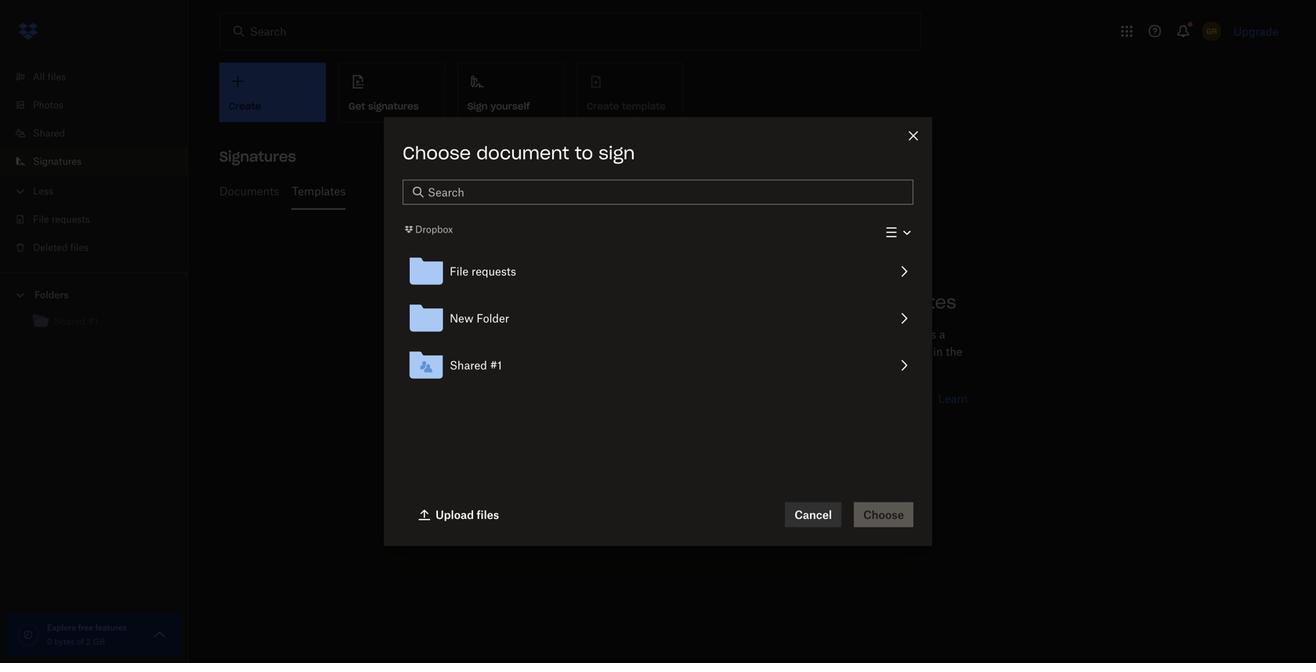 Task type: describe. For each thing, give the bounding box(es) containing it.
learn
[[938, 392, 968, 406]]

learn more
[[727, 392, 968, 423]]

with for templates
[[804, 392, 827, 406]]

save
[[727, 292, 770, 313]]

with for time
[[822, 292, 860, 313]]

upload files
[[436, 509, 499, 522]]

you
[[791, 345, 810, 359]]

document inside format a document once, then save it as a template so you can get it signed again in the future.
[[777, 328, 829, 341]]

cancel button
[[785, 503, 842, 528]]

get for get signatures
[[349, 100, 365, 112]]

file requests button
[[403, 248, 914, 295]]

file requests inside button
[[450, 265, 516, 278]]

signatures link
[[13, 147, 188, 176]]

2
[[86, 637, 91, 647]]

save time with templates
[[727, 292, 957, 313]]

list containing all files
[[0, 53, 188, 273]]

the
[[946, 345, 963, 359]]

new
[[450, 312, 474, 325]]

dropbox inside the 'choose document to sign' dialog
[[415, 224, 453, 235]]

files for all files
[[47, 71, 66, 83]]

folders
[[34, 289, 69, 301]]

requests inside list
[[52, 214, 90, 225]]

Search text field
[[428, 184, 904, 201]]

deleted
[[33, 242, 68, 253]]

explore free features 0 bytes of 2 gb
[[47, 623, 127, 647]]

requests inside button
[[472, 265, 516, 278]]

0 horizontal spatial it
[[854, 345, 861, 359]]

signatures list item
[[0, 147, 188, 176]]

get templates with dropbox essentials.
[[727, 392, 932, 406]]

as
[[925, 328, 936, 341]]

file inside button
[[450, 265, 469, 278]]

format
[[727, 328, 765, 341]]

free
[[78, 623, 93, 633]]

folder
[[477, 312, 509, 325]]

sign yourself
[[468, 100, 530, 112]]

in
[[933, 345, 943, 359]]

get signatures
[[349, 100, 419, 112]]

shared #1 button
[[403, 342, 914, 389]]

choose document to sign dialog
[[384, 117, 932, 547]]

format a document once, then save it as a template so you can get it signed again in the future.
[[727, 328, 963, 376]]

essentials.
[[877, 392, 932, 406]]

document inside dialog
[[477, 142, 569, 164]]

shared link
[[13, 119, 188, 147]]

time
[[776, 292, 816, 313]]

yourself
[[491, 100, 530, 112]]

file requests link
[[13, 205, 188, 234]]

sign
[[599, 142, 635, 164]]

sign yourself button
[[458, 63, 564, 122]]

shared #1
[[450, 359, 502, 372]]

to
[[575, 142, 593, 164]]

bytes
[[54, 637, 75, 647]]

signatures
[[368, 100, 419, 112]]

quota usage element
[[16, 623, 41, 648]]

get for get templates with dropbox essentials.
[[727, 392, 746, 406]]

save
[[889, 328, 912, 341]]



Task type: vqa. For each thing, say whether or not it's contained in the screenshot.
Share's Share
no



Task type: locate. For each thing, give the bounding box(es) containing it.
2 a from the left
[[939, 328, 945, 341]]

row group containing file requests
[[403, 248, 914, 389]]

0 vertical spatial file
[[33, 214, 49, 225]]

once,
[[832, 328, 859, 341]]

file inside list
[[33, 214, 49, 225]]

0 horizontal spatial templates
[[749, 392, 801, 406]]

1 vertical spatial dropbox
[[830, 392, 874, 406]]

1 vertical spatial with
[[804, 392, 827, 406]]

0 vertical spatial file requests
[[33, 214, 90, 225]]

1 vertical spatial it
[[854, 345, 861, 359]]

0 vertical spatial files
[[47, 71, 66, 83]]

files right deleted in the top left of the page
[[70, 242, 89, 253]]

1 horizontal spatial dropbox
[[830, 392, 874, 406]]

with up once, at right
[[822, 292, 860, 313]]

signed
[[864, 345, 899, 359]]

1 horizontal spatial templates
[[866, 292, 957, 313]]

document up you
[[777, 328, 829, 341]]

files right "all"
[[47, 71, 66, 83]]

1 vertical spatial shared
[[450, 359, 487, 372]]

0 vertical spatial dropbox
[[415, 224, 453, 235]]

1 horizontal spatial file
[[450, 265, 469, 278]]

folders button
[[0, 283, 188, 306]]

get left signatures
[[349, 100, 365, 112]]

1 horizontal spatial a
[[939, 328, 945, 341]]

shared for shared
[[33, 127, 65, 139]]

1 vertical spatial templates
[[749, 392, 801, 406]]

all files link
[[13, 63, 188, 91]]

a
[[767, 328, 774, 341], [939, 328, 945, 341]]

2 horizontal spatial files
[[477, 509, 499, 522]]

get signatures button
[[339, 63, 445, 122]]

of
[[77, 637, 84, 647]]

choose document to sign
[[403, 142, 635, 164]]

less image
[[13, 184, 28, 199]]

files for upload files
[[477, 509, 499, 522]]

list
[[0, 53, 188, 273]]

0 vertical spatial get
[[349, 100, 365, 112]]

future.
[[727, 362, 761, 376]]

dropbox link
[[403, 222, 453, 237]]

1 vertical spatial file
[[450, 265, 469, 278]]

it left as
[[915, 328, 922, 341]]

documents
[[219, 185, 279, 198]]

files for deleted files
[[70, 242, 89, 253]]

shared left #1
[[450, 359, 487, 372]]

documents tab
[[219, 172, 279, 210]]

0 horizontal spatial shared
[[33, 127, 65, 139]]

#1
[[490, 359, 502, 372]]

0 horizontal spatial requests
[[52, 214, 90, 225]]

0 vertical spatial it
[[915, 328, 922, 341]]

templates tab
[[292, 172, 346, 210]]

0 vertical spatial with
[[822, 292, 860, 313]]

0 vertical spatial templates
[[866, 292, 957, 313]]

signatures up documents
[[219, 148, 296, 166]]

get
[[834, 345, 851, 359]]

requests up folder
[[472, 265, 516, 278]]

row group inside the 'choose document to sign' dialog
[[403, 248, 914, 389]]

1 a from the left
[[767, 328, 774, 341]]

cancel
[[795, 509, 832, 522]]

more
[[727, 409, 754, 423]]

2 vertical spatial files
[[477, 509, 499, 522]]

upgrade
[[1234, 25, 1279, 38]]

it
[[915, 328, 922, 341], [854, 345, 861, 359]]

0 vertical spatial shared
[[33, 127, 65, 139]]

0 horizontal spatial document
[[477, 142, 569, 164]]

document
[[477, 142, 569, 164], [777, 328, 829, 341]]

upgrade link
[[1234, 25, 1279, 38]]

tab list containing documents
[[219, 172, 1273, 210]]

sign
[[468, 100, 488, 112]]

files inside button
[[477, 509, 499, 522]]

choose
[[403, 142, 471, 164]]

dropbox down format a document once, then save it as a template so you can get it signed again in the future.
[[830, 392, 874, 406]]

so
[[776, 345, 788, 359]]

row group
[[403, 248, 914, 389]]

1 horizontal spatial requests
[[472, 265, 516, 278]]

features
[[95, 623, 127, 633]]

0
[[47, 637, 52, 647]]

template
[[727, 345, 773, 359]]

1 horizontal spatial files
[[70, 242, 89, 253]]

0 horizontal spatial files
[[47, 71, 66, 83]]

less
[[33, 185, 53, 197]]

dropbox down choose
[[415, 224, 453, 235]]

shared inside button
[[450, 359, 487, 372]]

shared
[[33, 127, 65, 139], [450, 359, 487, 372]]

1 vertical spatial files
[[70, 242, 89, 253]]

1 vertical spatial requests
[[472, 265, 516, 278]]

photos
[[33, 99, 63, 111]]

file requests
[[33, 214, 90, 225], [450, 265, 516, 278]]

gb
[[93, 637, 105, 647]]

1 vertical spatial document
[[777, 328, 829, 341]]

file down the "less"
[[33, 214, 49, 225]]

photos link
[[13, 91, 188, 119]]

document down "yourself"
[[477, 142, 569, 164]]

signatures
[[219, 148, 296, 166], [33, 156, 82, 167]]

0 vertical spatial document
[[477, 142, 569, 164]]

1 horizontal spatial get
[[727, 392, 746, 406]]

file requests up new folder
[[450, 265, 516, 278]]

requests
[[52, 214, 90, 225], [472, 265, 516, 278]]

a right as
[[939, 328, 945, 341]]

1 vertical spatial file requests
[[450, 265, 516, 278]]

new folder
[[450, 312, 509, 325]]

get inside button
[[349, 100, 365, 112]]

1 horizontal spatial signatures
[[219, 148, 296, 166]]

upload
[[436, 509, 474, 522]]

deleted files
[[33, 242, 89, 253]]

templates
[[866, 292, 957, 313], [749, 392, 801, 406]]

templates up save
[[866, 292, 957, 313]]

file requests up deleted files at the left top of page
[[33, 214, 90, 225]]

again
[[902, 345, 930, 359]]

file requests inside list
[[33, 214, 90, 225]]

signatures inside list item
[[33, 156, 82, 167]]

shared for shared #1
[[450, 359, 487, 372]]

1 horizontal spatial shared
[[450, 359, 487, 372]]

requests up deleted files at the left top of page
[[52, 214, 90, 225]]

explore
[[47, 623, 76, 633]]

get up more
[[727, 392, 746, 406]]

0 horizontal spatial a
[[767, 328, 774, 341]]

files
[[47, 71, 66, 83], [70, 242, 89, 253], [477, 509, 499, 522]]

can
[[813, 345, 831, 359]]

shared down photos
[[33, 127, 65, 139]]

0 horizontal spatial dropbox
[[415, 224, 453, 235]]

files right upload
[[477, 509, 499, 522]]

a right format
[[767, 328, 774, 341]]

1 horizontal spatial document
[[777, 328, 829, 341]]

file up new at top
[[450, 265, 469, 278]]

it right "get"
[[854, 345, 861, 359]]

0 horizontal spatial file
[[33, 214, 49, 225]]

learn more link
[[727, 392, 968, 423]]

signatures up the "less"
[[33, 156, 82, 167]]

with down can
[[804, 392, 827, 406]]

templates up more
[[749, 392, 801, 406]]

dropbox
[[415, 224, 453, 235], [830, 392, 874, 406]]

then
[[862, 328, 886, 341]]

all
[[33, 71, 45, 83]]

dropbox image
[[13, 16, 44, 47]]

upload files button
[[409, 503, 509, 528]]

file
[[33, 214, 49, 225], [450, 265, 469, 278]]

0 horizontal spatial file requests
[[33, 214, 90, 225]]

1 horizontal spatial it
[[915, 328, 922, 341]]

deleted files link
[[13, 234, 188, 262]]

get
[[349, 100, 365, 112], [727, 392, 746, 406]]

0 vertical spatial requests
[[52, 214, 90, 225]]

shared inside list
[[33, 127, 65, 139]]

new folder button
[[403, 295, 914, 342]]

all files
[[33, 71, 66, 83]]

1 vertical spatial get
[[727, 392, 746, 406]]

0 horizontal spatial get
[[349, 100, 365, 112]]

0 horizontal spatial signatures
[[33, 156, 82, 167]]

templates
[[292, 185, 346, 198]]

tab list
[[219, 172, 1273, 210]]

1 horizontal spatial file requests
[[450, 265, 516, 278]]

with
[[822, 292, 860, 313], [804, 392, 827, 406]]



